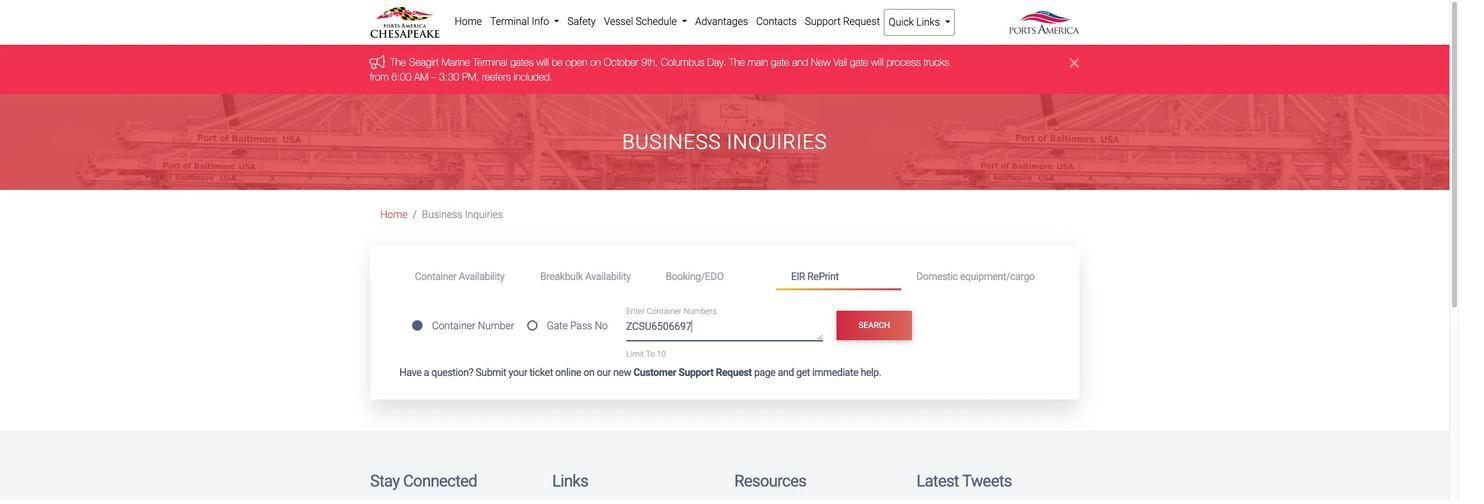 Task type: locate. For each thing, give the bounding box(es) containing it.
connected
[[403, 471, 477, 490]]

1 vertical spatial support
[[679, 366, 714, 378]]

bullhorn image
[[370, 55, 391, 69]]

equipment/cargo
[[960, 270, 1035, 282]]

gate right main
[[772, 57, 790, 68]]

0 vertical spatial support
[[805, 15, 841, 27]]

0 vertical spatial home link
[[451, 9, 486, 35]]

the right "day."
[[730, 57, 746, 68]]

1 vertical spatial container
[[647, 306, 682, 316]]

safety link
[[564, 9, 600, 35]]

your
[[509, 366, 527, 378]]

1 the from the left
[[391, 57, 407, 68]]

0 vertical spatial links
[[917, 16, 940, 28]]

and left new
[[793, 57, 809, 68]]

support request link
[[801, 9, 884, 35]]

search button
[[837, 311, 912, 340]]

gate right vail
[[851, 57, 869, 68]]

support right customer
[[679, 366, 714, 378]]

0 horizontal spatial gate
[[772, 57, 790, 68]]

request left "quick" on the right
[[843, 15, 880, 27]]

quick links link
[[884, 9, 955, 36]]

1 horizontal spatial links
[[917, 16, 940, 28]]

support request
[[805, 15, 880, 27]]

contacts
[[757, 15, 797, 27]]

1 horizontal spatial business
[[622, 130, 721, 154]]

request left "page"
[[716, 366, 752, 378]]

terminal left info
[[490, 15, 529, 27]]

0 horizontal spatial links
[[552, 471, 588, 490]]

enter
[[626, 306, 645, 316]]

0 horizontal spatial business inquiries
[[422, 209, 503, 221]]

1 horizontal spatial request
[[843, 15, 880, 27]]

new
[[613, 366, 631, 378]]

support up new
[[805, 15, 841, 27]]

terminal inside the seagirt marine terminal gates will be open on october 9th, columbus day. the main gate and new vail gate will process trucks from 6:00 am – 3:30 pm, reefers included.
[[474, 57, 508, 68]]

availability inside the breakbulk availability link
[[585, 270, 631, 282]]

availability
[[459, 270, 505, 282], [585, 270, 631, 282]]

1 horizontal spatial availability
[[585, 270, 631, 282]]

links
[[917, 16, 940, 28], [552, 471, 588, 490]]

home
[[455, 15, 482, 27], [380, 209, 408, 221]]

availability inside 'container availability' link
[[459, 270, 505, 282]]

will left the be
[[537, 57, 549, 68]]

2 will from the left
[[872, 57, 884, 68]]

customer
[[634, 366, 677, 378]]

limit
[[626, 349, 644, 359]]

availability up container number
[[459, 270, 505, 282]]

breakbulk
[[540, 270, 583, 282]]

pass
[[571, 320, 593, 332]]

and
[[793, 57, 809, 68], [778, 366, 794, 378]]

1 horizontal spatial home link
[[451, 9, 486, 35]]

0 horizontal spatial home
[[380, 209, 408, 221]]

terminal
[[490, 15, 529, 27], [474, 57, 508, 68]]

container
[[415, 270, 457, 282], [647, 306, 682, 316], [432, 320, 476, 332]]

1 horizontal spatial inquiries
[[727, 130, 828, 154]]

1 horizontal spatial will
[[872, 57, 884, 68]]

reefers
[[483, 71, 511, 82]]

1 vertical spatial terminal
[[474, 57, 508, 68]]

domestic equipment/cargo
[[917, 270, 1035, 282]]

get
[[797, 366, 810, 378]]

0 vertical spatial request
[[843, 15, 880, 27]]

the seagirt marine terminal gates will be open on october 9th, columbus day. the main gate and new vail gate will process trucks from 6:00 am – 3:30 pm, reefers included. link
[[370, 57, 950, 82]]

tweets
[[963, 471, 1012, 490]]

container for container number
[[432, 320, 476, 332]]

will
[[537, 57, 549, 68], [872, 57, 884, 68]]

on
[[591, 57, 602, 68], [584, 366, 595, 378]]

on inside the seagirt marine terminal gates will be open on october 9th, columbus day. the main gate and new vail gate will process trucks from 6:00 am – 3:30 pm, reefers included.
[[591, 57, 602, 68]]

gate
[[772, 57, 790, 68], [851, 57, 869, 68]]

home link
[[451, 9, 486, 35], [380, 209, 408, 221]]

resources
[[735, 471, 807, 490]]

the
[[391, 57, 407, 68], [730, 57, 746, 68]]

marine
[[442, 57, 471, 68]]

process
[[887, 57, 921, 68]]

domestic equipment/cargo link
[[902, 265, 1051, 288]]

latest tweets
[[917, 471, 1012, 490]]

0 vertical spatial inquiries
[[727, 130, 828, 154]]

and inside the seagirt marine terminal gates will be open on october 9th, columbus day. the main gate and new vail gate will process trucks from 6:00 am – 3:30 pm, reefers included.
[[793, 57, 809, 68]]

advantages link
[[691, 9, 753, 35]]

enter container numbers
[[626, 306, 717, 316]]

1 vertical spatial inquiries
[[465, 209, 503, 221]]

0 horizontal spatial availability
[[459, 270, 505, 282]]

will left process
[[872, 57, 884, 68]]

0 horizontal spatial business
[[422, 209, 463, 221]]

container up container number
[[415, 270, 457, 282]]

1 vertical spatial home
[[380, 209, 408, 221]]

schedule
[[636, 15, 677, 27]]

1 horizontal spatial gate
[[851, 57, 869, 68]]

vessel schedule link
[[600, 9, 691, 35]]

columbus
[[661, 57, 705, 68]]

0 horizontal spatial home link
[[380, 209, 408, 221]]

1 horizontal spatial the
[[730, 57, 746, 68]]

0 horizontal spatial will
[[537, 57, 549, 68]]

1 vertical spatial business
[[422, 209, 463, 221]]

and left get
[[778, 366, 794, 378]]

6:00
[[392, 71, 412, 82]]

0 vertical spatial container
[[415, 270, 457, 282]]

0 horizontal spatial support
[[679, 366, 714, 378]]

0 horizontal spatial request
[[716, 366, 752, 378]]

on left the our
[[584, 366, 595, 378]]

availability up enter
[[585, 270, 631, 282]]

0 vertical spatial on
[[591, 57, 602, 68]]

quick
[[889, 16, 914, 28]]

1 vertical spatial home link
[[380, 209, 408, 221]]

request
[[843, 15, 880, 27], [716, 366, 752, 378]]

booking/edo link
[[651, 265, 776, 288]]

numbers
[[684, 306, 717, 316]]

safety
[[568, 15, 596, 27]]

2 vertical spatial container
[[432, 320, 476, 332]]

1 availability from the left
[[459, 270, 505, 282]]

october
[[604, 57, 639, 68]]

1 horizontal spatial home
[[455, 15, 482, 27]]

stay
[[370, 471, 400, 490]]

0 vertical spatial business inquiries
[[622, 130, 828, 154]]

1 vertical spatial links
[[552, 471, 588, 490]]

inquiries
[[727, 130, 828, 154], [465, 209, 503, 221]]

0 vertical spatial business
[[622, 130, 721, 154]]

quick links
[[889, 16, 943, 28]]

ticket
[[530, 366, 553, 378]]

0 vertical spatial home
[[455, 15, 482, 27]]

Enter Container Numbers text field
[[626, 319, 824, 341]]

terminal up reefers
[[474, 57, 508, 68]]

1 will from the left
[[537, 57, 549, 68]]

latest
[[917, 471, 959, 490]]

the up 6:00
[[391, 57, 407, 68]]

advantages
[[695, 15, 748, 27]]

container right enter
[[647, 306, 682, 316]]

0 horizontal spatial the
[[391, 57, 407, 68]]

1 horizontal spatial support
[[805, 15, 841, 27]]

business
[[622, 130, 721, 154], [422, 209, 463, 221]]

terminal info link
[[486, 9, 564, 35]]

container left number
[[432, 320, 476, 332]]

business inquiries
[[622, 130, 828, 154], [422, 209, 503, 221]]

submit
[[476, 366, 507, 378]]

2 the from the left
[[730, 57, 746, 68]]

2 availability from the left
[[585, 270, 631, 282]]

1 horizontal spatial business inquiries
[[622, 130, 828, 154]]

customer support request link
[[634, 366, 752, 378]]

on right open in the left top of the page
[[591, 57, 602, 68]]

0 vertical spatial and
[[793, 57, 809, 68]]

support
[[805, 15, 841, 27], [679, 366, 714, 378]]

container availability
[[415, 270, 505, 282]]



Task type: describe. For each thing, give the bounding box(es) containing it.
open
[[566, 57, 588, 68]]

from
[[370, 71, 389, 82]]

have a question? submit your ticket online on our new customer support request page and get immediate help.
[[400, 366, 882, 378]]

have
[[400, 366, 422, 378]]

eir reprint
[[791, 270, 839, 282]]

0 vertical spatial terminal
[[490, 15, 529, 27]]

am
[[415, 71, 429, 82]]

close image
[[1070, 55, 1080, 71]]

reprint
[[808, 270, 839, 282]]

the seagirt marine terminal gates will be open on october 9th, columbus day. the main gate and new vail gate will process trucks from 6:00 am – 3:30 pm, reefers included. alert
[[0, 45, 1450, 94]]

a
[[424, 366, 429, 378]]

–
[[432, 71, 437, 82]]

domestic
[[917, 270, 958, 282]]

2 gate from the left
[[851, 57, 869, 68]]

availability for breakbulk availability
[[585, 270, 631, 282]]

1 vertical spatial business inquiries
[[422, 209, 503, 221]]

to
[[646, 349, 655, 359]]

eir reprint link
[[776, 265, 902, 290]]

day.
[[708, 57, 727, 68]]

new
[[812, 57, 831, 68]]

seagirt
[[409, 57, 439, 68]]

pm,
[[463, 71, 480, 82]]

question?
[[432, 366, 474, 378]]

our
[[597, 366, 611, 378]]

online
[[556, 366, 582, 378]]

no
[[595, 320, 608, 332]]

1 vertical spatial request
[[716, 366, 752, 378]]

breakbulk availability
[[540, 270, 631, 282]]

eir
[[791, 270, 806, 282]]

9th,
[[642, 57, 658, 68]]

terminal info
[[490, 15, 552, 27]]

be
[[552, 57, 563, 68]]

gates
[[511, 57, 534, 68]]

included.
[[514, 71, 553, 82]]

container for container availability
[[415, 270, 457, 282]]

search
[[859, 321, 891, 330]]

booking/edo
[[666, 270, 724, 282]]

help.
[[861, 366, 882, 378]]

1 vertical spatial on
[[584, 366, 595, 378]]

vessel schedule
[[604, 15, 680, 27]]

trucks
[[924, 57, 950, 68]]

0 horizontal spatial inquiries
[[465, 209, 503, 221]]

page
[[754, 366, 776, 378]]

number
[[478, 320, 514, 332]]

availability for container availability
[[459, 270, 505, 282]]

info
[[532, 15, 549, 27]]

gate pass no
[[547, 320, 608, 332]]

breakbulk availability link
[[525, 265, 651, 288]]

immediate
[[813, 366, 859, 378]]

gate
[[547, 320, 568, 332]]

contacts link
[[753, 9, 801, 35]]

stay connected
[[370, 471, 477, 490]]

container number
[[432, 320, 514, 332]]

the seagirt marine terminal gates will be open on october 9th, columbus day. the main gate and new vail gate will process trucks from 6:00 am – 3:30 pm, reefers included.
[[370, 57, 950, 82]]

container availability link
[[400, 265, 525, 288]]

limit to 10
[[626, 349, 666, 359]]

1 gate from the left
[[772, 57, 790, 68]]

1 vertical spatial and
[[778, 366, 794, 378]]

main
[[748, 57, 769, 68]]

vessel
[[604, 15, 634, 27]]

3:30
[[440, 71, 460, 82]]

10
[[657, 349, 666, 359]]

vail
[[834, 57, 848, 68]]



Task type: vqa. For each thing, say whether or not it's contained in the screenshot.
Customer Support Request link
yes



